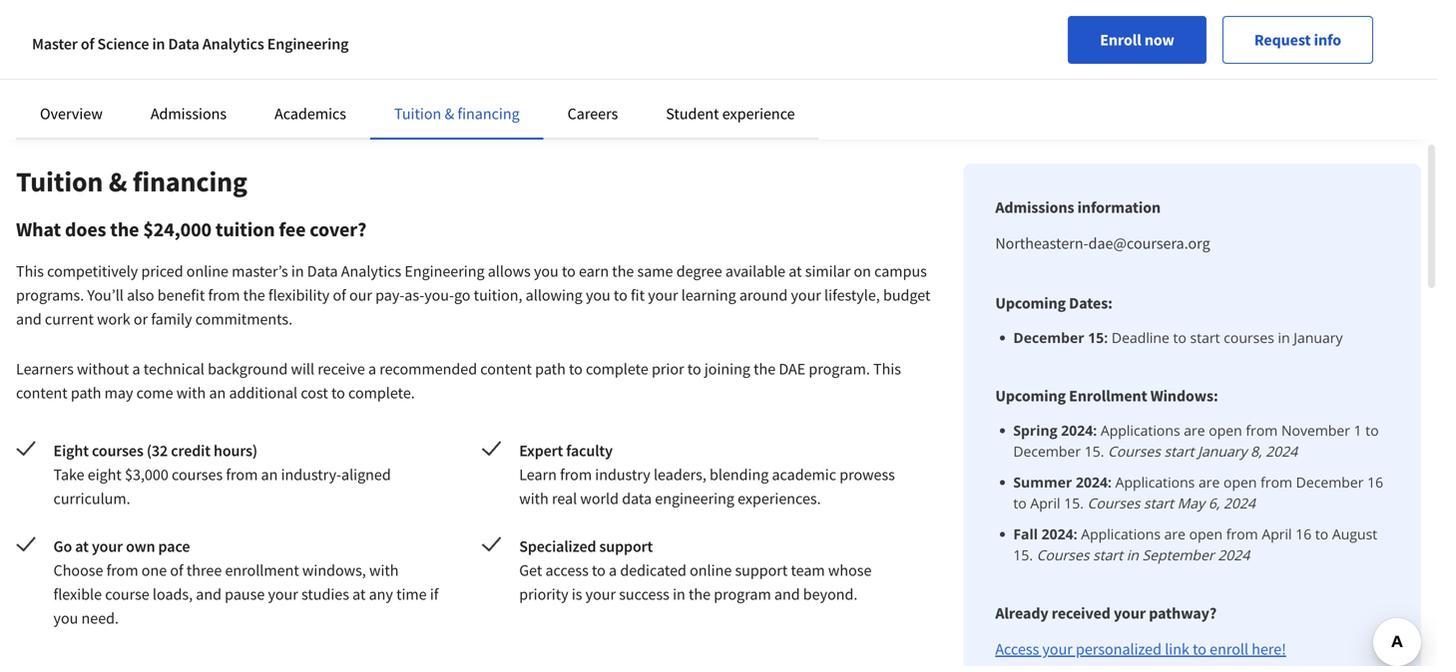 Task type: locate. For each thing, give the bounding box(es) containing it.
to left earn
[[562, 262, 576, 281]]

0 vertical spatial online
[[186, 262, 229, 281]]

are up "courses start january 8, 2024" on the right of the page
[[1184, 421, 1205, 440]]

2024 down 6, on the bottom right
[[1218, 546, 1250, 565]]

0 vertical spatial support
[[599, 537, 653, 557]]

december down november
[[1296, 473, 1364, 492]]

2 vertical spatial with
[[369, 561, 399, 581]]

1 vertical spatial support
[[735, 561, 788, 581]]

dates:
[[1069, 293, 1113, 313]]

1 horizontal spatial an
[[261, 465, 278, 485]]

academic
[[772, 465, 836, 485]]

own
[[126, 537, 155, 557]]

applications inside applications are open from april 16 to august 15.
[[1081, 525, 1161, 544]]

2024:
[[1061, 421, 1097, 440], [1076, 473, 1112, 492], [1042, 525, 1078, 544]]

april down summer
[[1030, 494, 1061, 513]]

15. up summer 2024:
[[1085, 442, 1104, 461]]

go at your own pace choose from one of three enrollment windows, with flexible course loads, and pause your studies at any time if you need.
[[53, 537, 439, 629]]

16 left the august on the right of the page
[[1296, 525, 1312, 544]]

access
[[545, 561, 589, 581]]

tuition,
[[474, 285, 523, 305]]

campus
[[874, 262, 927, 281]]

you
[[534, 262, 559, 281], [586, 285, 611, 305], [53, 609, 78, 629]]

are inside applications are open from december 16 to april 15.
[[1199, 473, 1220, 492]]

a up may
[[132, 359, 140, 379]]

2 horizontal spatial courses
[[1224, 328, 1275, 347]]

with down learn
[[519, 489, 549, 509]]

january up november
[[1294, 328, 1343, 347]]

1 vertical spatial open
[[1224, 473, 1257, 492]]

at inside this competitively priced online master's in data analytics engineering allows you to earn the same degree available at similar on campus programs. you'll also benefit from the flexibility of our pay-as-you-go tuition, allowing you to fit your learning around your lifestyle, budget and current work or family commitments.
[[789, 262, 802, 281]]

from up the "commitments."
[[208, 285, 240, 305]]

applications down enrollment
[[1101, 421, 1180, 440]]

1 horizontal spatial tuition & financing
[[394, 104, 520, 124]]

leaders,
[[654, 465, 707, 485]]

list item containing december 15:
[[1013, 327, 1389, 348]]

1 vertical spatial at
[[75, 537, 89, 557]]

master's
[[232, 262, 288, 281]]

earn
[[579, 262, 609, 281]]

applications inside applications are open from november 1 to december 15.
[[1101, 421, 1180, 440]]

1 vertical spatial of
[[333, 285, 346, 305]]

2 vertical spatial of
[[170, 561, 183, 581]]

0 horizontal spatial an
[[209, 383, 226, 403]]

2 list item from the top
[[1013, 420, 1389, 462]]

1 vertical spatial content
[[16, 383, 68, 403]]

now
[[1145, 30, 1175, 50]]

0 horizontal spatial april
[[1030, 494, 1061, 513]]

0 vertical spatial courses
[[1224, 328, 1275, 347]]

you inside go at your own pace choose from one of three enrollment windows, with flexible course loads, and pause your studies at any time if you need.
[[53, 609, 78, 629]]

1 vertical spatial are
[[1199, 473, 1220, 492]]

0 vertical spatial engineering
[[267, 34, 349, 54]]

0 vertical spatial tuition
[[394, 104, 441, 124]]

0 vertical spatial &
[[445, 104, 454, 124]]

content down learners
[[16, 383, 68, 403]]

0 horizontal spatial content
[[16, 383, 68, 403]]

path left complete
[[535, 359, 566, 379]]

1 vertical spatial with
[[519, 489, 549, 509]]

in left september
[[1127, 546, 1139, 565]]

open inside applications are open from december 16 to april 15.
[[1224, 473, 1257, 492]]

commitments.
[[195, 309, 293, 329]]

courses for spring 2024:
[[1108, 442, 1161, 461]]

december down upcoming dates:
[[1013, 328, 1085, 347]]

and down programs. at the left top
[[16, 309, 42, 329]]

what
[[16, 217, 61, 242]]

2 horizontal spatial with
[[519, 489, 549, 509]]

1 horizontal spatial this
[[873, 359, 901, 379]]

open inside applications are open from november 1 to december 15.
[[1209, 421, 1242, 440]]

0 vertical spatial an
[[209, 383, 226, 403]]

april
[[1030, 494, 1061, 513], [1262, 525, 1292, 544]]

april inside applications are open from december 16 to april 15.
[[1030, 494, 1061, 513]]

2024 right 6, on the bottom right
[[1224, 494, 1256, 513]]

courses start in september 2024
[[1037, 546, 1250, 565]]

learn
[[519, 465, 557, 485]]

0 vertical spatial december
[[1013, 328, 1085, 347]]

data right science
[[168, 34, 199, 54]]

in inside specialized support get access to a dedicated online support team whose priority is your success in the program and beyond.
[[673, 585, 685, 605]]

list item down windows:
[[1013, 420, 1389, 462]]

applications up courses start may 6, 2024
[[1116, 473, 1195, 492]]

1 horizontal spatial january
[[1294, 328, 1343, 347]]

2024 right 8,
[[1266, 442, 1298, 461]]

$24,000
[[143, 217, 212, 242]]

you down earn
[[586, 285, 611, 305]]

2024: right fall
[[1042, 525, 1078, 544]]

16 inside applications are open from april 16 to august 15.
[[1296, 525, 1312, 544]]

list item containing fall 2024:
[[1013, 524, 1389, 566]]

$3,000
[[125, 465, 168, 485]]

1 upcoming from the top
[[995, 293, 1066, 313]]

start up "already received your pathway?"
[[1093, 546, 1123, 565]]

2024
[[1266, 442, 1298, 461], [1224, 494, 1256, 513], [1218, 546, 1250, 565]]

start for january
[[1164, 442, 1194, 461]]

2 upcoming from the top
[[995, 386, 1066, 406]]

an left industry-
[[261, 465, 278, 485]]

around
[[739, 285, 788, 305]]

2 horizontal spatial of
[[333, 285, 346, 305]]

any
[[369, 585, 393, 605]]

information
[[1078, 198, 1161, 218]]

2 vertical spatial open
[[1189, 525, 1223, 544]]

list item down may
[[1013, 524, 1389, 566]]

upcoming for upcoming dates:
[[995, 293, 1066, 313]]

2 vertical spatial you
[[53, 609, 78, 629]]

our
[[349, 285, 372, 305]]

already received your pathway?
[[995, 604, 1217, 624]]

spring 2024:
[[1013, 421, 1097, 440]]

1 horizontal spatial data
[[307, 262, 338, 281]]

windows,
[[302, 561, 366, 581]]

3 list item from the top
[[1013, 472, 1389, 514]]

may
[[104, 383, 133, 403]]

from down hours)
[[226, 465, 258, 485]]

engineering up academics
[[267, 34, 349, 54]]

2 vertical spatial courses
[[1037, 546, 1089, 565]]

0 horizontal spatial this
[[16, 262, 44, 281]]

from up course
[[106, 561, 138, 581]]

to left fit
[[614, 285, 628, 305]]

technical
[[144, 359, 204, 379]]

0 vertical spatial january
[[1294, 328, 1343, 347]]

courses down summer 2024:
[[1088, 494, 1140, 513]]

loads,
[[153, 585, 193, 605]]

1 vertical spatial april
[[1262, 525, 1292, 544]]

pace
[[158, 537, 190, 557]]

support up dedicated
[[599, 537, 653, 557]]

real
[[552, 489, 577, 509]]

15. down fall
[[1013, 546, 1033, 565]]

2 vertical spatial applications
[[1081, 525, 1161, 544]]

careers link
[[568, 104, 618, 124]]

of right master
[[81, 34, 94, 54]]

december 15: deadline to start courses in january
[[1013, 328, 1343, 347]]

0 horizontal spatial tuition
[[16, 164, 103, 199]]

january left 8,
[[1198, 442, 1247, 461]]

in right success
[[673, 585, 685, 605]]

to left the august on the right of the page
[[1315, 525, 1329, 544]]

data up flexibility
[[307, 262, 338, 281]]

enrollment
[[225, 561, 299, 581]]

upcoming left dates:
[[995, 293, 1066, 313]]

0 vertical spatial this
[[16, 262, 44, 281]]

deadline
[[1112, 328, 1170, 347]]

link
[[1165, 640, 1190, 660]]

academics
[[275, 104, 346, 124]]

15. for courses start in september 2024
[[1013, 546, 1033, 565]]

0 horizontal spatial data
[[168, 34, 199, 54]]

0 horizontal spatial courses
[[92, 441, 143, 461]]

0 vertical spatial content
[[480, 359, 532, 379]]

1 vertical spatial data
[[307, 262, 338, 281]]

1 vertical spatial engineering
[[405, 262, 485, 281]]

1 horizontal spatial april
[[1262, 525, 1292, 544]]

1 vertical spatial admissions
[[995, 198, 1075, 218]]

list item
[[1013, 327, 1389, 348], [1013, 420, 1389, 462], [1013, 472, 1389, 514], [1013, 524, 1389, 566]]

from down 8,
[[1261, 473, 1293, 492]]

from down applications are open from december 16 to april 15.
[[1226, 525, 1258, 544]]

from inside applications are open from april 16 to august 15.
[[1226, 525, 1258, 544]]

15. inside applications are open from november 1 to december 15.
[[1085, 442, 1104, 461]]

the down master's
[[243, 285, 265, 305]]

in inside list
[[1127, 546, 1139, 565]]

open up "courses start january 8, 2024" on the right of the page
[[1209, 421, 1242, 440]]

go
[[53, 537, 72, 557]]

0 vertical spatial 2024:
[[1061, 421, 1097, 440]]

2 vertical spatial december
[[1296, 473, 1364, 492]]

recommended
[[380, 359, 477, 379]]

at right "go"
[[75, 537, 89, 557]]

this up programs. at the left top
[[16, 262, 44, 281]]

online up program
[[690, 561, 732, 581]]

start left may
[[1144, 494, 1174, 513]]

2 vertical spatial 15.
[[1013, 546, 1033, 565]]

to inside applications are open from december 16 to april 15.
[[1013, 494, 1027, 513]]

0 horizontal spatial online
[[186, 262, 229, 281]]

january
[[1294, 328, 1343, 347], [1198, 442, 1247, 461]]

tuition & financing
[[394, 104, 520, 124], [16, 164, 247, 199]]

current
[[45, 309, 94, 329]]

start up applications are open from december 16 to april 15.
[[1164, 442, 1194, 461]]

received
[[1052, 604, 1111, 624]]

online up benefit
[[186, 262, 229, 281]]

16 up the august on the right of the page
[[1368, 473, 1384, 492]]

15. down summer 2024:
[[1064, 494, 1084, 513]]

&
[[445, 104, 454, 124], [109, 164, 127, 199]]

from inside eight courses (32 credit hours) take eight $3,000 courses from an industry-aligned curriculum.
[[226, 465, 258, 485]]

1 vertical spatial december
[[1013, 442, 1081, 461]]

your up personalized
[[1114, 604, 1146, 624]]

what does the $24,000 tuition fee cover?
[[16, 217, 367, 242]]

your down enrollment
[[268, 585, 298, 605]]

are inside applications are open from november 1 to december 15.
[[1184, 421, 1205, 440]]

0 horizontal spatial 15.
[[1013, 546, 1033, 565]]

are up 6, on the bottom right
[[1199, 473, 1220, 492]]

1 vertical spatial online
[[690, 561, 732, 581]]

are up september
[[1164, 525, 1186, 544]]

1 vertical spatial tuition & financing
[[16, 164, 247, 199]]

you down flexible
[[53, 609, 78, 629]]

a inside specialized support get access to a dedicated online support team whose priority is your success in the program and beyond.
[[609, 561, 617, 581]]

0 vertical spatial with
[[176, 383, 206, 403]]

15. for courses start may 6, 2024
[[1064, 494, 1084, 513]]

1 vertical spatial financing
[[133, 164, 247, 199]]

6,
[[1209, 494, 1220, 513]]

pay-
[[375, 285, 405, 305]]

0 horizontal spatial you
[[53, 609, 78, 629]]

0 vertical spatial courses
[[1108, 442, 1161, 461]]

financing
[[458, 104, 520, 124], [133, 164, 247, 199]]

0 vertical spatial tuition & financing
[[394, 104, 520, 124]]

your down same
[[648, 285, 678, 305]]

1 vertical spatial analytics
[[341, 262, 401, 281]]

applications are open from november 1 to december 15.
[[1013, 421, 1379, 461]]

request info
[[1255, 30, 1342, 50]]

15. inside applications are open from april 16 to august 15.
[[1013, 546, 1033, 565]]

this competitively priced online master's in data analytics engineering allows you to earn the same degree available at similar on campus programs. you'll also benefit from the flexibility of our pay-as-you-go tuition, allowing you to fit your learning around your lifestyle, budget and current work or family commitments.
[[16, 262, 931, 329]]

1 vertical spatial 15.
[[1064, 494, 1084, 513]]

1 horizontal spatial content
[[480, 359, 532, 379]]

list
[[1003, 420, 1389, 566]]

you up the "allowing"
[[534, 262, 559, 281]]

to right access
[[592, 561, 606, 581]]

support up program
[[735, 561, 788, 581]]

analytics up our
[[341, 262, 401, 281]]

in up flexibility
[[291, 262, 304, 281]]

1 vertical spatial tuition
[[16, 164, 103, 199]]

upcoming up spring
[[995, 386, 1066, 406]]

2024: right spring
[[1061, 421, 1097, 440]]

2 horizontal spatial 15.
[[1085, 442, 1104, 461]]

lifestyle,
[[825, 285, 880, 305]]

with inside go at your own pace choose from one of three enrollment windows, with flexible course loads, and pause your studies at any time if you need.
[[369, 561, 399, 581]]

at left similar
[[789, 262, 802, 281]]

1 horizontal spatial tuition
[[394, 104, 441, 124]]

this right program.
[[873, 359, 901, 379]]

15. inside applications are open from december 16 to april 15.
[[1064, 494, 1084, 513]]

0 vertical spatial 2024
[[1266, 442, 1298, 461]]

4 list item from the top
[[1013, 524, 1389, 566]]

admissions for admissions
[[151, 104, 227, 124]]

admissions down master of science in data analytics engineering
[[151, 104, 227, 124]]

analytics up admissions link
[[203, 34, 264, 54]]

summer 2024:
[[1013, 473, 1112, 492]]

blending
[[710, 465, 769, 485]]

1 list item from the top
[[1013, 327, 1389, 348]]

are
[[1184, 421, 1205, 440], [1199, 473, 1220, 492], [1164, 525, 1186, 544]]

applications inside applications are open from december 16 to april 15.
[[1116, 473, 1195, 492]]

1 horizontal spatial engineering
[[405, 262, 485, 281]]

0 horizontal spatial path
[[71, 383, 101, 403]]

from up 8,
[[1246, 421, 1278, 440]]

to down summer
[[1013, 494, 1027, 513]]

0 vertical spatial upcoming
[[995, 293, 1066, 313]]

0 vertical spatial admissions
[[151, 104, 227, 124]]

1 vertical spatial courses
[[1088, 494, 1140, 513]]

your left own
[[92, 537, 123, 557]]

0 horizontal spatial admissions
[[151, 104, 227, 124]]

northeastern-dae@coursera.org
[[995, 234, 1210, 254]]

courses start january 8, 2024
[[1108, 442, 1298, 461]]

request info button
[[1223, 16, 1373, 64]]

your inside specialized support get access to a dedicated online support team whose priority is your success in the program and beyond.
[[586, 585, 616, 605]]

open for 8,
[[1209, 421, 1242, 440]]

1 vertical spatial this
[[873, 359, 901, 379]]

of
[[81, 34, 94, 54], [333, 285, 346, 305], [170, 561, 183, 581]]

of right one
[[170, 561, 183, 581]]

curriculum.
[[53, 489, 130, 509]]

eight
[[53, 441, 89, 461]]

1 horizontal spatial of
[[170, 561, 183, 581]]

1 vertical spatial 2024
[[1224, 494, 1256, 513]]

windows:
[[1151, 386, 1218, 406]]

0 horizontal spatial 16
[[1296, 525, 1312, 544]]

of left our
[[333, 285, 346, 305]]

open for 6,
[[1224, 473, 1257, 492]]

three
[[187, 561, 222, 581]]

16 inside applications are open from december 16 to april 15.
[[1368, 473, 1384, 492]]

team
[[791, 561, 825, 581]]

take
[[53, 465, 84, 485]]

2024: right summer
[[1076, 473, 1112, 492]]

2024: for summer 2024:
[[1076, 473, 1112, 492]]

may
[[1178, 494, 1205, 513]]

1 horizontal spatial 15.
[[1064, 494, 1084, 513]]

admissions for admissions information
[[995, 198, 1075, 218]]

courses down enrollment
[[1108, 442, 1161, 461]]

1 horizontal spatial analytics
[[341, 262, 401, 281]]

come
[[136, 383, 173, 403]]

2 horizontal spatial a
[[609, 561, 617, 581]]

the up fit
[[612, 262, 634, 281]]

a left dedicated
[[609, 561, 617, 581]]

admissions link
[[151, 104, 227, 124]]

are inside applications are open from april 16 to august 15.
[[1164, 525, 1186, 544]]

open inside applications are open from april 16 to august 15.
[[1189, 525, 1223, 544]]

prowess
[[840, 465, 895, 485]]

list item down "courses start january 8, 2024" on the right of the page
[[1013, 472, 1389, 514]]

a up complete.
[[368, 359, 376, 379]]

0 horizontal spatial of
[[81, 34, 94, 54]]

april inside applications are open from april 16 to august 15.
[[1262, 525, 1292, 544]]

from inside this competitively priced online master's in data analytics engineering allows you to earn the same degree available at similar on campus programs. you'll also benefit from the flexibility of our pay-as-you-go tuition, allowing you to fit your learning around your lifestyle, budget and current work or family commitments.
[[208, 285, 240, 305]]

your right is
[[586, 585, 616, 605]]

1 vertical spatial applications
[[1116, 473, 1195, 492]]

courses down fall 2024:
[[1037, 546, 1089, 565]]

0 vertical spatial you
[[534, 262, 559, 281]]

1 horizontal spatial and
[[196, 585, 222, 605]]

allows
[[488, 262, 531, 281]]

courses for summer 2024:
[[1088, 494, 1140, 513]]

0 vertical spatial at
[[789, 262, 802, 281]]

in right science
[[152, 34, 165, 54]]

0 vertical spatial april
[[1030, 494, 1061, 513]]

1 horizontal spatial online
[[690, 561, 732, 581]]

the left program
[[689, 585, 711, 605]]

success
[[619, 585, 670, 605]]

an down background
[[209, 383, 226, 403]]

2 vertical spatial are
[[1164, 525, 1186, 544]]

applications for january
[[1101, 421, 1180, 440]]

admissions up northeastern-
[[995, 198, 1075, 218]]

content
[[480, 359, 532, 379], [16, 383, 68, 403]]

with down "technical"
[[176, 383, 206, 403]]

upcoming
[[995, 293, 1066, 313], [995, 386, 1066, 406]]

0 vertical spatial financing
[[458, 104, 520, 124]]

request
[[1255, 30, 1311, 50]]

1 vertical spatial 2024:
[[1076, 473, 1112, 492]]

1 horizontal spatial admissions
[[995, 198, 1075, 218]]

flexibility
[[268, 285, 330, 305]]

0 horizontal spatial january
[[1198, 442, 1247, 461]]

0 vertical spatial applications
[[1101, 421, 1180, 440]]

programs.
[[16, 285, 84, 305]]

2 vertical spatial courses
[[172, 465, 223, 485]]

list item up windows:
[[1013, 327, 1389, 348]]

and inside go at your own pace choose from one of three enrollment windows, with flexible course loads, and pause your studies at any time if you need.
[[196, 585, 222, 605]]

to right 1
[[1366, 421, 1379, 440]]

applications up courses start in september 2024
[[1081, 525, 1161, 544]]

from up real at the left of the page
[[560, 465, 592, 485]]



Task type: vqa. For each thing, say whether or not it's contained in the screenshot.


Task type: describe. For each thing, give the bounding box(es) containing it.
with inside learners without a technical background will receive a recommended content path to complete prior to joining the dae program. this content path may come with an additional cost to complete.
[[176, 383, 206, 403]]

1 vertical spatial &
[[109, 164, 127, 199]]

industry-
[[281, 465, 341, 485]]

enroll now button
[[1068, 16, 1207, 64]]

from inside expert faculty learn from industry leaders, blending academic prowess with real world data engineering experiences.
[[560, 465, 592, 485]]

eight courses (32 credit hours) take eight $3,000 courses from an industry-aligned curriculum.
[[53, 441, 391, 509]]

0 horizontal spatial engineering
[[267, 34, 349, 54]]

get
[[519, 561, 542, 581]]

access
[[995, 640, 1039, 660]]

cover?
[[310, 217, 367, 242]]

8,
[[1251, 442, 1262, 461]]

as-
[[405, 285, 424, 305]]

from inside applications are open from december 16 to april 15.
[[1261, 473, 1293, 492]]

family
[[151, 309, 192, 329]]

in up november
[[1278, 328, 1290, 347]]

benefit
[[157, 285, 205, 305]]

to inside applications are open from april 16 to august 15.
[[1315, 525, 1329, 544]]

courses start may 6, 2024
[[1088, 494, 1256, 513]]

student
[[666, 104, 719, 124]]

0 vertical spatial of
[[81, 34, 94, 54]]

the right does
[[110, 217, 139, 242]]

pause
[[225, 585, 265, 605]]

1 horizontal spatial path
[[535, 359, 566, 379]]

1 horizontal spatial support
[[735, 561, 788, 581]]

16 for april
[[1296, 525, 1312, 544]]

choose
[[53, 561, 103, 581]]

december inside applications are open from november 1 to december 15.
[[1013, 442, 1081, 461]]

in inside this competitively priced online master's in data analytics engineering allows you to earn the same degree available at similar on campus programs. you'll also benefit from the flexibility of our pay-as-you-go tuition, allowing you to fit your learning around your lifestyle, budget and current work or family commitments.
[[291, 262, 304, 281]]

to right link
[[1193, 640, 1207, 660]]

your right access
[[1043, 640, 1073, 660]]

applications for in
[[1081, 525, 1161, 544]]

is
[[572, 585, 582, 605]]

will
[[291, 359, 314, 379]]

september
[[1142, 546, 1214, 565]]

an inside learners without a technical background will receive a recommended content path to complete prior to joining the dae program. this content path may come with an additional cost to complete.
[[209, 383, 226, 403]]

an inside eight courses (32 credit hours) take eight $3,000 courses from an industry-aligned curriculum.
[[261, 465, 278, 485]]

open for september
[[1189, 525, 1223, 544]]

online inside this competitively priced online master's in data analytics engineering allows you to earn the same degree available at similar on campus programs. you'll also benefit from the flexibility of our pay-as-you-go tuition, allowing you to fit your learning around your lifestyle, budget and current work or family commitments.
[[186, 262, 229, 281]]

start up windows:
[[1190, 328, 1220, 347]]

program.
[[809, 359, 870, 379]]

2024 for courses start january 8, 2024
[[1266, 442, 1298, 461]]

1
[[1354, 421, 1362, 440]]

upcoming dates:
[[995, 293, 1113, 313]]

to inside specialized support get access to a dedicated online support team whose priority is your success in the program and beyond.
[[592, 561, 606, 581]]

start for in
[[1093, 546, 1123, 565]]

learners without a technical background will receive a recommended content path to complete prior to joining the dae program. this content path may come with an additional cost to complete.
[[16, 359, 901, 403]]

allowing
[[526, 285, 583, 305]]

15. for courses start january 8, 2024
[[1085, 442, 1104, 461]]

need.
[[81, 609, 119, 629]]

the inside specialized support get access to a dedicated online support team whose priority is your success in the program and beyond.
[[689, 585, 711, 605]]

applications are open from april 16 to august 15.
[[1013, 525, 1378, 565]]

same
[[637, 262, 673, 281]]

dae@coursera.org
[[1089, 234, 1210, 254]]

start for may
[[1144, 494, 1174, 513]]

you'll
[[87, 285, 124, 305]]

list item containing spring 2024:
[[1013, 420, 1389, 462]]

january inside list
[[1198, 442, 1247, 461]]

expert
[[519, 441, 563, 461]]

data
[[622, 489, 652, 509]]

are for january
[[1184, 421, 1205, 440]]

0 horizontal spatial at
[[75, 537, 89, 557]]

priced
[[141, 262, 183, 281]]

northeastern-
[[995, 234, 1089, 254]]

studies
[[301, 585, 349, 605]]

master
[[32, 34, 78, 54]]

receive
[[318, 359, 365, 379]]

applications for may
[[1116, 473, 1195, 492]]

(32
[[147, 441, 168, 461]]

enroll
[[1100, 30, 1142, 50]]

joining
[[705, 359, 750, 379]]

with inside expert faculty learn from industry leaders, blending academic prowess with real world data engineering experiences.
[[519, 489, 549, 509]]

one
[[142, 561, 167, 581]]

cost
[[301, 383, 328, 403]]

experience
[[722, 104, 795, 124]]

2 vertical spatial at
[[352, 585, 366, 605]]

specialized support get access to a dedicated online support team whose priority is your success in the program and beyond.
[[519, 537, 872, 605]]

december inside applications are open from december 16 to april 15.
[[1296, 473, 1364, 492]]

1 horizontal spatial a
[[368, 359, 376, 379]]

to right cost
[[331, 383, 345, 403]]

from inside go at your own pace choose from one of three enrollment windows, with flexible course loads, and pause your studies at any time if you need.
[[106, 561, 138, 581]]

2 horizontal spatial you
[[586, 285, 611, 305]]

fit
[[631, 285, 645, 305]]

work
[[97, 309, 130, 329]]

available
[[726, 262, 786, 281]]

already
[[995, 604, 1049, 624]]

industry
[[595, 465, 651, 485]]

0 vertical spatial data
[[168, 34, 199, 54]]

budget
[[883, 285, 931, 305]]

background
[[208, 359, 288, 379]]

academics link
[[275, 104, 346, 124]]

access your personalized link to enroll here! link
[[995, 640, 1286, 660]]

engineering
[[655, 489, 735, 509]]

of inside this competitively priced online master's in data analytics engineering allows you to earn the same degree available at similar on campus programs. you'll also benefit from the flexibility of our pay-as-you-go tuition, allowing you to fit your learning around your lifestyle, budget and current work or family commitments.
[[333, 285, 346, 305]]

student experience
[[666, 104, 795, 124]]

2024 for courses start in september 2024
[[1218, 546, 1250, 565]]

priority
[[519, 585, 569, 605]]

list item containing summer 2024:
[[1013, 472, 1389, 514]]

beyond.
[[803, 585, 858, 605]]

enroll now
[[1100, 30, 1175, 50]]

learners
[[16, 359, 74, 379]]

0 horizontal spatial financing
[[133, 164, 247, 199]]

engineering inside this competitively priced online master's in data analytics engineering allows you to earn the same degree available at similar on campus programs. you'll also benefit from the flexibility of our pay-as-you-go tuition, allowing you to fit your learning around your lifestyle, budget and current work or family commitments.
[[405, 262, 485, 281]]

16 for december
[[1368, 473, 1384, 492]]

data inside this competitively priced online master's in data analytics engineering allows you to earn the same degree available at similar on campus programs. you'll also benefit from the flexibility of our pay-as-you-go tuition, allowing you to fit your learning around your lifestyle, budget and current work or family commitments.
[[307, 262, 338, 281]]

on
[[854, 262, 871, 281]]

dedicated
[[620, 561, 687, 581]]

or
[[134, 309, 148, 329]]

analytics inside this competitively priced online master's in data analytics engineering allows you to earn the same degree available at similar on campus programs. you'll also benefit from the flexibility of our pay-as-you-go tuition, allowing you to fit your learning around your lifestyle, budget and current work or family commitments.
[[341, 262, 401, 281]]

specialized
[[519, 537, 596, 557]]

and inside specialized support get access to a dedicated online support team whose priority is your success in the program and beyond.
[[774, 585, 800, 605]]

2024: for spring 2024:
[[1061, 421, 1097, 440]]

science
[[97, 34, 149, 54]]

flexible
[[53, 585, 102, 605]]

to inside applications are open from november 1 to december 15.
[[1366, 421, 1379, 440]]

degree
[[676, 262, 722, 281]]

additional
[[229, 383, 298, 403]]

of inside go at your own pace choose from one of three enrollment windows, with flexible course loads, and pause your studies at any time if you need.
[[170, 561, 183, 581]]

to left complete
[[569, 359, 583, 379]]

and inside this competitively priced online master's in data analytics engineering allows you to earn the same degree available at similar on campus programs. you'll also benefit from the flexibility of our pay-as-you-go tuition, allowing you to fit your learning around your lifestyle, budget and current work or family commitments.
[[16, 309, 42, 329]]

august
[[1332, 525, 1378, 544]]

enrollment
[[1069, 386, 1147, 406]]

to right prior
[[687, 359, 701, 379]]

0 horizontal spatial analytics
[[203, 34, 264, 54]]

fall
[[1013, 525, 1038, 544]]

admissions information
[[995, 198, 1161, 218]]

upcoming for upcoming enrollment windows:
[[995, 386, 1066, 406]]

time
[[396, 585, 427, 605]]

experiences.
[[738, 489, 821, 509]]

applications are open from december 16 to april 15.
[[1013, 473, 1384, 513]]

1 horizontal spatial &
[[445, 104, 454, 124]]

0 horizontal spatial tuition & financing
[[16, 164, 247, 199]]

to right deadline
[[1173, 328, 1187, 347]]

if
[[430, 585, 439, 605]]

0 horizontal spatial support
[[599, 537, 653, 557]]

from inside applications are open from november 1 to december 15.
[[1246, 421, 1278, 440]]

are for in
[[1164, 525, 1186, 544]]

0 horizontal spatial a
[[132, 359, 140, 379]]

1 horizontal spatial you
[[534, 262, 559, 281]]

2024 for courses start may 6, 2024
[[1224, 494, 1256, 513]]

this inside learners without a technical background will receive a recommended content path to complete prior to joining the dae program. this content path may come with an additional cost to complete.
[[873, 359, 901, 379]]

courses for fall 2024:
[[1037, 546, 1089, 565]]

online inside specialized support get access to a dedicated online support team whose priority is your success in the program and beyond.
[[690, 561, 732, 581]]

this inside this competitively priced online master's in data analytics engineering allows you to earn the same degree available at similar on campus programs. you'll also benefit from the flexibility of our pay-as-you-go tuition, allowing you to fit your learning around your lifestyle, budget and current work or family commitments.
[[16, 262, 44, 281]]

list containing spring 2024:
[[1003, 420, 1389, 566]]

aligned
[[341, 465, 391, 485]]

info
[[1314, 30, 1342, 50]]

2024: for fall 2024:
[[1042, 525, 1078, 544]]

1 horizontal spatial financing
[[458, 104, 520, 124]]

your down similar
[[791, 285, 821, 305]]

the inside learners without a technical background will receive a recommended content path to complete prior to joining the dae program. this content path may come with an additional cost to complete.
[[754, 359, 776, 379]]

are for may
[[1199, 473, 1220, 492]]

complete
[[586, 359, 649, 379]]



